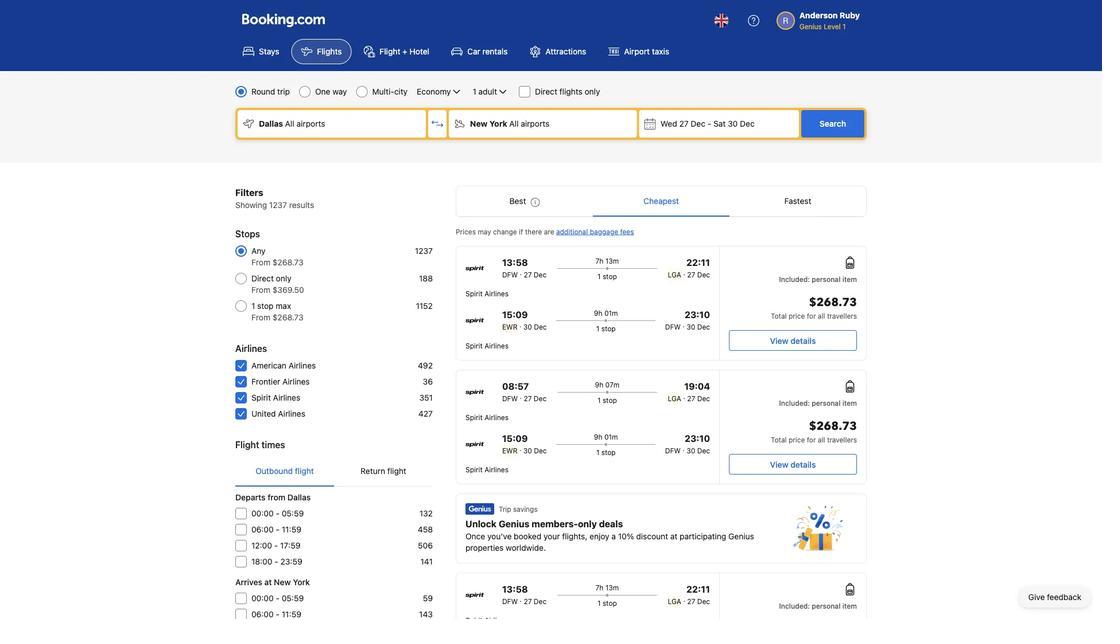Task type: vqa. For each thing, say whether or not it's contained in the screenshot.


Task type: locate. For each thing, give the bounding box(es) containing it.
all down trip
[[285, 119, 294, 129]]

1 vertical spatial 1237
[[415, 247, 433, 256]]

7h 13m down a
[[596, 584, 619, 592]]

view details for 19:04
[[770, 460, 816, 470]]

00:00 - 05:59 for from
[[251, 509, 304, 519]]

1 vertical spatial lga
[[668, 395, 681, 403]]

$268.73 inside any from $268.73
[[273, 258, 303, 268]]

17:59
[[280, 542, 301, 551]]

- for 141
[[275, 558, 278, 567]]

1 vertical spatial from
[[251, 286, 270, 295]]

2 15:09 ewr . 30 dec from the top
[[502, 434, 547, 455]]

there
[[525, 228, 542, 236]]

1 vertical spatial ewr
[[502, 447, 518, 455]]

0 vertical spatial for
[[807, 312, 816, 320]]

1 vertical spatial genius
[[499, 519, 530, 530]]

your
[[544, 532, 560, 542]]

all down 1 adult dropdown button
[[509, 119, 519, 129]]

1 from from the top
[[251, 258, 270, 268]]

dec
[[691, 119, 705, 129], [740, 119, 755, 129], [534, 271, 547, 279], [697, 271, 710, 279], [534, 323, 547, 331], [697, 323, 710, 331], [534, 395, 547, 403], [697, 395, 710, 403], [534, 447, 547, 455], [697, 447, 710, 455], [534, 598, 547, 606], [697, 598, 710, 606]]

direct down any from $268.73
[[251, 274, 274, 284]]

2 details from the top
[[791, 460, 816, 470]]

genius down anderson
[[800, 22, 822, 30]]

tab list containing best
[[456, 187, 866, 218]]

2 01m from the top
[[604, 433, 618, 441]]

1 flight from the left
[[295, 467, 314, 476]]

1 vertical spatial 7h
[[596, 584, 604, 592]]

0 horizontal spatial flight
[[235, 440, 259, 451]]

7h down the additional baggage fees link
[[596, 257, 604, 265]]

1 horizontal spatial york
[[490, 119, 507, 129]]

2 23:10 from the top
[[685, 434, 710, 445]]

1 vertical spatial 22:11
[[687, 585, 710, 596]]

included: for 19:04
[[779, 400, 810, 408]]

0 vertical spatial 01m
[[604, 309, 618, 317]]

2 15:09 from the top
[[502, 434, 528, 445]]

1 horizontal spatial new
[[470, 119, 488, 129]]

- for 132
[[276, 509, 280, 519]]

1 23:10 dfw . 30 dec from the top
[[665, 310, 710, 331]]

15:09 ewr . 30 dec for 08:57
[[502, 434, 547, 455]]

included: personal item for 19:04
[[779, 400, 857, 408]]

max
[[276, 302, 291, 311]]

2 22:11 from the top
[[687, 585, 710, 596]]

2 included: personal item from the top
[[779, 400, 857, 408]]

at right discount
[[670, 532, 678, 542]]

$268.73
[[273, 258, 303, 268], [809, 295, 857, 311], [273, 313, 303, 323], [809, 419, 857, 435]]

0 vertical spatial 00:00 - 05:59
[[251, 509, 304, 519]]

1 $268.73 total price for all travellers from the top
[[771, 295, 857, 320]]

dallas down round trip
[[259, 119, 283, 129]]

1 details from the top
[[791, 336, 816, 346]]

1 travellers from the top
[[827, 312, 857, 320]]

1 vertical spatial details
[[791, 460, 816, 470]]

stop inside 1 stop max from $268.73
[[257, 302, 274, 311]]

05:59
[[282, 509, 304, 519], [282, 594, 304, 604]]

1 included: personal item from the top
[[779, 276, 857, 284]]

1 vertical spatial personal
[[812, 400, 841, 408]]

2 00:00 from the top
[[251, 594, 274, 604]]

0 vertical spatial 1237
[[269, 201, 287, 210]]

travellers
[[827, 312, 857, 320], [827, 436, 857, 444]]

1 vertical spatial for
[[807, 436, 816, 444]]

direct
[[535, 87, 557, 96], [251, 274, 274, 284]]

you've
[[487, 532, 512, 542]]

1 price from the top
[[789, 312, 805, 320]]

- right 18:00
[[275, 558, 278, 567]]

1 vertical spatial included:
[[779, 400, 810, 408]]

0 vertical spatial genius
[[800, 22, 822, 30]]

from down any
[[251, 258, 270, 268]]

only up "enjoy"
[[578, 519, 597, 530]]

2 vertical spatial included:
[[779, 603, 810, 611]]

08:57 dfw . 27 dec
[[502, 381, 547, 403]]

2 view from the top
[[770, 460, 789, 470]]

1 ewr from the top
[[502, 323, 518, 331]]

york down the 23:59
[[293, 578, 310, 588]]

are
[[544, 228, 554, 236]]

discount
[[636, 532, 668, 542]]

1237 left the results
[[269, 201, 287, 210]]

0 horizontal spatial at
[[264, 578, 272, 588]]

1 view details from the top
[[770, 336, 816, 346]]

view details
[[770, 336, 816, 346], [770, 460, 816, 470]]

1152
[[416, 302, 433, 311]]

flight times
[[235, 440, 285, 451]]

2 view details from the top
[[770, 460, 816, 470]]

1 15:09 ewr . 30 dec from the top
[[502, 310, 547, 331]]

3 lga from the top
[[668, 598, 681, 606]]

airports
[[297, 119, 325, 129], [521, 119, 550, 129]]

0 vertical spatial from
[[251, 258, 270, 268]]

personal for 19:04
[[812, 400, 841, 408]]

1 vertical spatial $268.73 total price for all travellers
[[771, 419, 857, 444]]

$268.73 total price for all travellers
[[771, 295, 857, 320], [771, 419, 857, 444]]

00:00 - 05:59 down arrives at new york
[[251, 594, 304, 604]]

from up 1 stop max from $268.73
[[251, 286, 270, 295]]

1 item from the top
[[843, 276, 857, 284]]

1 vertical spatial 05:59
[[282, 594, 304, 604]]

genius down trip savings
[[499, 519, 530, 530]]

1 vertical spatial 23:10
[[685, 434, 710, 445]]

direct for direct only from $369.50
[[251, 274, 274, 284]]

only
[[585, 87, 600, 96], [276, 274, 291, 284], [578, 519, 597, 530]]

1 vertical spatial direct
[[251, 274, 274, 284]]

flight right outbound
[[295, 467, 314, 476]]

may
[[478, 228, 491, 236]]

car rentals link
[[441, 39, 517, 64]]

7h down "enjoy"
[[596, 584, 604, 592]]

- for 506
[[274, 542, 278, 551]]

search
[[820, 119, 846, 129]]

1 horizontal spatial at
[[670, 532, 678, 542]]

.
[[520, 269, 522, 277], [683, 269, 685, 277], [519, 321, 521, 329], [683, 321, 685, 329], [520, 393, 522, 401], [683, 393, 685, 401], [519, 445, 521, 453], [683, 445, 685, 453], [520, 596, 522, 604], [683, 596, 685, 604]]

only right flights
[[585, 87, 600, 96]]

genius image
[[466, 504, 494, 515], [466, 504, 494, 515], [793, 506, 843, 552]]

1 vertical spatial 13:58
[[502, 585, 528, 596]]

flights
[[560, 87, 583, 96]]

458
[[418, 526, 433, 535]]

dallas right the from
[[288, 493, 311, 503]]

from
[[251, 258, 270, 268], [251, 286, 270, 295], [251, 313, 270, 323]]

for for 22:11
[[807, 312, 816, 320]]

genius right participating
[[729, 532, 754, 542]]

0 vertical spatial 13:58
[[502, 257, 528, 268]]

0 vertical spatial 15:09 ewr . 30 dec
[[502, 310, 547, 331]]

genius inside anderson ruby genius level 1
[[800, 22, 822, 30]]

2 7h from the top
[[596, 584, 604, 592]]

1 vertical spatial 00:00
[[251, 594, 274, 604]]

0 vertical spatial personal
[[812, 276, 841, 284]]

1 horizontal spatial airports
[[521, 119, 550, 129]]

9h 01m for 13:58
[[594, 309, 618, 317]]

baggage
[[590, 228, 618, 236]]

direct left flights
[[535, 87, 557, 96]]

economy
[[417, 87, 451, 96]]

0 vertical spatial item
[[843, 276, 857, 284]]

multi-city
[[372, 87, 408, 96]]

2 vertical spatial genius
[[729, 532, 754, 542]]

12:00 - 17:59
[[251, 542, 301, 551]]

airports down one
[[297, 119, 325, 129]]

30
[[728, 119, 738, 129], [523, 323, 532, 331], [687, 323, 695, 331], [523, 447, 532, 455], [687, 447, 695, 455]]

1 for from the top
[[807, 312, 816, 320]]

0 horizontal spatial flight
[[295, 467, 314, 476]]

1 inside anderson ruby genius level 1
[[843, 22, 846, 30]]

1 vertical spatial price
[[789, 436, 805, 444]]

at right arrives
[[264, 578, 272, 588]]

filters showing 1237 results
[[235, 187, 314, 210]]

9h for 08:57
[[594, 433, 602, 441]]

0 horizontal spatial airports
[[297, 119, 325, 129]]

2 vertical spatial 9h
[[594, 433, 602, 441]]

2 vertical spatial item
[[843, 603, 857, 611]]

1 vertical spatial 01m
[[604, 433, 618, 441]]

adult
[[479, 87, 497, 96]]

flight left times
[[235, 440, 259, 451]]

2 personal from the top
[[812, 400, 841, 408]]

0 vertical spatial travellers
[[827, 312, 857, 320]]

23:10 dfw . 30 dec for 22:11
[[665, 310, 710, 331]]

1 9h 01m from the top
[[594, 309, 618, 317]]

1 23:10 from the top
[[685, 310, 710, 321]]

2 item from the top
[[843, 400, 857, 408]]

2 view details button from the top
[[729, 455, 857, 475]]

0 vertical spatial 00:00
[[251, 509, 274, 519]]

at
[[670, 532, 678, 542], [264, 578, 272, 588]]

2 7h 13m from the top
[[596, 584, 619, 592]]

05:59 up 11:59
[[282, 509, 304, 519]]

new down 1 adult
[[470, 119, 488, 129]]

0 vertical spatial ewr
[[502, 323, 518, 331]]

3 from from the top
[[251, 313, 270, 323]]

0 vertical spatial 13:58 dfw . 27 dec
[[502, 257, 547, 279]]

included: personal item
[[779, 276, 857, 284], [779, 400, 857, 408], [779, 603, 857, 611]]

00:00 - 05:59 for at
[[251, 594, 304, 604]]

27 inside 19:04 lga . 27 dec
[[687, 395, 695, 403]]

1 vertical spatial all
[[818, 436, 825, 444]]

1 vertical spatial item
[[843, 400, 857, 408]]

from inside direct only from $369.50
[[251, 286, 270, 295]]

0 vertical spatial 7h
[[596, 257, 604, 265]]

18:00
[[251, 558, 272, 567]]

1 included: from the top
[[779, 276, 810, 284]]

direct inside direct only from $369.50
[[251, 274, 274, 284]]

york
[[490, 119, 507, 129], [293, 578, 310, 588]]

15:09 ewr . 30 dec for 13:58
[[502, 310, 547, 331]]

0 vertical spatial price
[[789, 312, 805, 320]]

2 vertical spatial included: personal item
[[779, 603, 857, 611]]

details for 19:04
[[791, 460, 816, 470]]

7h
[[596, 257, 604, 265], [596, 584, 604, 592]]

13:58 down if
[[502, 257, 528, 268]]

1 vertical spatial 7h 13m
[[596, 584, 619, 592]]

1 vertical spatial flight
[[235, 440, 259, 451]]

1 airports from the left
[[297, 119, 325, 129]]

1 vertical spatial 15:09 ewr . 30 dec
[[502, 434, 547, 455]]

0 vertical spatial $268.73 total price for all travellers
[[771, 295, 857, 320]]

2 flight from the left
[[387, 467, 406, 476]]

1 vertical spatial 23:10 dfw . 30 dec
[[665, 434, 710, 455]]

1 vertical spatial only
[[276, 274, 291, 284]]

view details button for 22:11
[[729, 331, 857, 351]]

from inside any from $268.73
[[251, 258, 270, 268]]

2 vertical spatial personal
[[812, 603, 841, 611]]

1 vertical spatial view
[[770, 460, 789, 470]]

flight left +
[[380, 47, 400, 56]]

1 00:00 from the top
[[251, 509, 274, 519]]

airports down direct flights only
[[521, 119, 550, 129]]

00:00 down arrives at new york
[[251, 594, 274, 604]]

return
[[361, 467, 385, 476]]

13:58 dfw . 27 dec down if
[[502, 257, 547, 279]]

1 horizontal spatial direct
[[535, 87, 557, 96]]

01m for 19:04
[[604, 433, 618, 441]]

0 vertical spatial 15:09
[[502, 310, 528, 321]]

1 vertical spatial 9h 01m
[[594, 433, 618, 441]]

city
[[394, 87, 408, 96]]

0 horizontal spatial genius
[[499, 519, 530, 530]]

2 23:10 dfw . 30 dec from the top
[[665, 434, 710, 455]]

05:59 for new
[[282, 594, 304, 604]]

2 travellers from the top
[[827, 436, 857, 444]]

new down 18:00 - 23:59 at the left of the page
[[274, 578, 291, 588]]

9h
[[594, 309, 602, 317], [595, 381, 603, 389], [594, 433, 602, 441]]

1 vertical spatial 15:09
[[502, 434, 528, 445]]

1 adult button
[[472, 85, 510, 99]]

01m for 22:11
[[604, 309, 618, 317]]

only up the $369.50
[[276, 274, 291, 284]]

for for 19:04
[[807, 436, 816, 444]]

tab list containing outbound flight
[[235, 457, 433, 488]]

airport
[[624, 47, 650, 56]]

booked
[[514, 532, 541, 542]]

0 vertical spatial new
[[470, 119, 488, 129]]

flight
[[295, 467, 314, 476], [387, 467, 406, 476]]

all for 22:11
[[818, 312, 825, 320]]

188
[[419, 274, 433, 284]]

1 personal from the top
[[812, 276, 841, 284]]

0 vertical spatial 7h 13m
[[596, 257, 619, 265]]

0 horizontal spatial tab list
[[235, 457, 433, 488]]

1237 inside filters showing 1237 results
[[269, 201, 287, 210]]

price
[[789, 312, 805, 320], [789, 436, 805, 444]]

0 horizontal spatial dallas
[[259, 119, 283, 129]]

2 for from the top
[[807, 436, 816, 444]]

from down direct only from $369.50
[[251, 313, 270, 323]]

7h 13m down baggage
[[596, 257, 619, 265]]

00:00 - 05:59 down the from
[[251, 509, 304, 519]]

2 ewr from the top
[[502, 447, 518, 455]]

0 vertical spatial lga
[[668, 271, 681, 279]]

0 vertical spatial view
[[770, 336, 789, 346]]

1 vertical spatial view details
[[770, 460, 816, 470]]

item
[[843, 276, 857, 284], [843, 400, 857, 408], [843, 603, 857, 611]]

way
[[333, 87, 347, 96]]

9h 01m
[[594, 309, 618, 317], [594, 433, 618, 441]]

lga
[[668, 271, 681, 279], [668, 395, 681, 403], [668, 598, 681, 606]]

2 total from the top
[[771, 436, 787, 444]]

fastest button
[[730, 187, 866, 216]]

15:09 ewr . 30 dec
[[502, 310, 547, 331], [502, 434, 547, 455]]

141
[[421, 558, 433, 567]]

30 inside dropdown button
[[728, 119, 738, 129]]

2 price from the top
[[789, 436, 805, 444]]

1 vertical spatial 13m
[[605, 584, 619, 592]]

. inside 19:04 lga . 27 dec
[[683, 393, 685, 401]]

1 05:59 from the top
[[282, 509, 304, 519]]

2 all from the top
[[818, 436, 825, 444]]

best image
[[531, 198, 540, 207]]

level
[[824, 22, 841, 30]]

3 included: personal item from the top
[[779, 603, 857, 611]]

13m down baggage
[[605, 257, 619, 265]]

1 01m from the top
[[604, 309, 618, 317]]

1 vertical spatial included: personal item
[[779, 400, 857, 408]]

13:58 dfw . 27 dec down worldwide.
[[502, 585, 547, 606]]

3 personal from the top
[[812, 603, 841, 611]]

york down 1 adult dropdown button
[[490, 119, 507, 129]]

1 vertical spatial dallas
[[288, 493, 311, 503]]

- down arrives at new york
[[276, 594, 280, 604]]

2 vertical spatial only
[[578, 519, 597, 530]]

0 vertical spatial included: personal item
[[779, 276, 857, 284]]

attractions
[[546, 47, 586, 56]]

27
[[679, 119, 689, 129], [524, 271, 532, 279], [687, 271, 695, 279], [524, 395, 532, 403], [687, 395, 695, 403], [524, 598, 532, 606], [687, 598, 695, 606]]

1 vertical spatial tab list
[[235, 457, 433, 488]]

stays
[[259, 47, 279, 56]]

1 view from the top
[[770, 336, 789, 346]]

0 vertical spatial all
[[818, 312, 825, 320]]

0 vertical spatial 23:10 dfw . 30 dec
[[665, 310, 710, 331]]

0 vertical spatial dallas
[[259, 119, 283, 129]]

1237 up '188'
[[415, 247, 433, 256]]

1 all from the top
[[818, 312, 825, 320]]

13:58
[[502, 257, 528, 268], [502, 585, 528, 596]]

0 vertical spatial tab list
[[456, 187, 866, 218]]

- for 59
[[276, 594, 280, 604]]

price for 19:04
[[789, 436, 805, 444]]

0 vertical spatial 13m
[[605, 257, 619, 265]]

1 00:00 - 05:59 from the top
[[251, 509, 304, 519]]

2 vertical spatial lga
[[668, 598, 681, 606]]

05:59 for dallas
[[282, 509, 304, 519]]

13:58 down worldwide.
[[502, 585, 528, 596]]

1
[[843, 22, 846, 30], [473, 87, 476, 96], [598, 273, 601, 281], [251, 302, 255, 311], [596, 325, 599, 333], [598, 397, 601, 405], [596, 449, 599, 457], [598, 600, 601, 608]]

frontier airlines
[[251, 377, 310, 387]]

2 05:59 from the top
[[282, 594, 304, 604]]

1 view details button from the top
[[729, 331, 857, 351]]

$268.73 inside 1 stop max from $268.73
[[273, 313, 303, 323]]

1 vertical spatial 13:58 dfw . 27 dec
[[502, 585, 547, 606]]

2 included: from the top
[[779, 400, 810, 408]]

0 horizontal spatial all
[[285, 119, 294, 129]]

members-
[[532, 519, 578, 530]]

0 vertical spatial details
[[791, 336, 816, 346]]

wed 27 dec - sat 30 dec button
[[639, 110, 799, 138]]

3 included: from the top
[[779, 603, 810, 611]]

05:59 down arrives at new york
[[282, 594, 304, 604]]

departs
[[235, 493, 266, 503]]

1 15:09 from the top
[[502, 310, 528, 321]]

2 9h 01m from the top
[[594, 433, 618, 441]]

2 $268.73 total price for all travellers from the top
[[771, 419, 857, 444]]

0 vertical spatial flight
[[380, 47, 400, 56]]

00:00 up 06:00
[[251, 509, 274, 519]]

2 lga from the top
[[668, 395, 681, 403]]

view
[[770, 336, 789, 346], [770, 460, 789, 470]]

0 horizontal spatial york
[[293, 578, 310, 588]]

car rentals
[[467, 47, 508, 56]]

2 00:00 - 05:59 from the top
[[251, 594, 304, 604]]

- down the from
[[276, 509, 280, 519]]

13m down a
[[605, 584, 619, 592]]

spirit
[[466, 290, 483, 298], [466, 342, 483, 350], [251, 394, 271, 403], [466, 414, 483, 422], [466, 466, 483, 474]]

1 vertical spatial 00:00 - 05:59
[[251, 594, 304, 604]]

booking.com logo image
[[242, 13, 325, 27], [242, 13, 325, 27]]

- left sat
[[708, 119, 711, 129]]

flight right return
[[387, 467, 406, 476]]

tab list
[[456, 187, 866, 218], [235, 457, 433, 488]]

wed
[[661, 119, 677, 129]]

2 from from the top
[[251, 286, 270, 295]]

1 horizontal spatial tab list
[[456, 187, 866, 218]]

lga inside 19:04 lga . 27 dec
[[668, 395, 681, 403]]

direct only from $369.50
[[251, 274, 304, 295]]

give feedback
[[1029, 593, 1082, 603]]

0 vertical spatial total
[[771, 312, 787, 320]]

0 vertical spatial included:
[[779, 276, 810, 284]]

1 total from the top
[[771, 312, 787, 320]]

59
[[423, 594, 433, 604]]

0 vertical spatial only
[[585, 87, 600, 96]]

1 vertical spatial new
[[274, 578, 291, 588]]

- left 11:59
[[276, 526, 280, 535]]

1 vertical spatial travellers
[[827, 436, 857, 444]]

view for 19:04
[[770, 460, 789, 470]]

- left 17:59
[[274, 542, 278, 551]]

1 horizontal spatial flight
[[387, 467, 406, 476]]

0 horizontal spatial new
[[274, 578, 291, 588]]

10%
[[618, 532, 634, 542]]

1 7h from the top
[[596, 257, 604, 265]]

additional
[[556, 228, 588, 236]]

price for 22:11
[[789, 312, 805, 320]]

1 all from the left
[[285, 119, 294, 129]]

1 vertical spatial view details button
[[729, 455, 857, 475]]



Task type: describe. For each thing, give the bounding box(es) containing it.
1 stop max from $268.73
[[251, 302, 303, 323]]

2 all from the left
[[509, 119, 519, 129]]

tab list for spirit airlines
[[456, 187, 866, 218]]

at inside unlock genius members-only deals once you've booked your flights, enjoy a 10% discount at participating genius properties worldwide.
[[670, 532, 678, 542]]

any
[[251, 247, 265, 256]]

flights,
[[562, 532, 587, 542]]

12:00
[[251, 542, 272, 551]]

best image
[[531, 198, 540, 207]]

dfw inside "08:57 dfw . 27 dec"
[[502, 395, 518, 403]]

one
[[315, 87, 330, 96]]

new york all airports
[[470, 119, 550, 129]]

best
[[509, 197, 526, 206]]

dallas all airports
[[259, 119, 325, 129]]

1 13:58 from the top
[[502, 257, 528, 268]]

view details for 22:11
[[770, 336, 816, 346]]

08:57
[[502, 381, 529, 392]]

only inside direct only from $369.50
[[276, 274, 291, 284]]

flight for return flight
[[387, 467, 406, 476]]

flights
[[317, 47, 342, 56]]

00:00 for departs
[[251, 509, 274, 519]]

give
[[1029, 593, 1045, 603]]

1 horizontal spatial genius
[[729, 532, 754, 542]]

427
[[418, 410, 433, 419]]

multi-
[[372, 87, 394, 96]]

2 13m from the top
[[605, 584, 619, 592]]

travellers for 19:04
[[827, 436, 857, 444]]

prices
[[456, 228, 476, 236]]

unlock
[[466, 519, 497, 530]]

cheapest button
[[593, 187, 730, 216]]

from inside 1 stop max from $268.73
[[251, 313, 270, 323]]

1 vertical spatial york
[[293, 578, 310, 588]]

included: for 22:11
[[779, 276, 810, 284]]

dec inside 19:04 lga . 27 dec
[[697, 395, 710, 403]]

view details button for 19:04
[[729, 455, 857, 475]]

36
[[423, 377, 433, 387]]

deals
[[599, 519, 623, 530]]

- inside "wed 27 dec - sat 30 dec" dropdown button
[[708, 119, 711, 129]]

23:10 for 22:11
[[685, 310, 710, 321]]

9h 07m
[[595, 381, 620, 389]]

1 22:11 from the top
[[687, 257, 710, 268]]

airport taxis
[[624, 47, 669, 56]]

1 7h 13m from the top
[[596, 257, 619, 265]]

1 13:58 dfw . 27 dec from the top
[[502, 257, 547, 279]]

savings
[[513, 506, 538, 514]]

flight + hotel link
[[354, 39, 439, 64]]

flight for flight + hotel
[[380, 47, 400, 56]]

total for 22:11
[[771, 312, 787, 320]]

arrives
[[235, 578, 262, 588]]

united
[[251, 410, 276, 419]]

view for 22:11
[[770, 336, 789, 346]]

car
[[467, 47, 480, 56]]

round
[[251, 87, 275, 96]]

1 13m from the top
[[605, 257, 619, 265]]

351
[[419, 394, 433, 403]]

$268.73 total price for all travellers for 19:04
[[771, 419, 857, 444]]

rentals
[[482, 47, 508, 56]]

132
[[419, 509, 433, 519]]

anderson
[[800, 11, 838, 20]]

direct for direct flights only
[[535, 87, 557, 96]]

travellers for 22:11
[[827, 312, 857, 320]]

personal for 22:11
[[812, 276, 841, 284]]

flight for outbound flight
[[295, 467, 314, 476]]

stays link
[[233, 39, 289, 64]]

enjoy
[[590, 532, 609, 542]]

hotel
[[410, 47, 429, 56]]

dec inside "08:57 dfw . 27 dec"
[[534, 395, 547, 403]]

times
[[262, 440, 285, 451]]

1 inside dropdown button
[[473, 87, 476, 96]]

trip savings
[[499, 506, 538, 514]]

best button
[[456, 187, 593, 216]]

filters
[[235, 187, 263, 198]]

flight for flight times
[[235, 440, 259, 451]]

outbound flight button
[[235, 457, 334, 487]]

all for 19:04
[[818, 436, 825, 444]]

cheapest
[[644, 197, 679, 206]]

19:04
[[684, 381, 710, 392]]

fastest
[[784, 197, 811, 206]]

ewr for 13:58
[[502, 323, 518, 331]]

round trip
[[251, 87, 290, 96]]

total for 19:04
[[771, 436, 787, 444]]

492
[[418, 361, 433, 371]]

1 horizontal spatial dallas
[[288, 493, 311, 503]]

a
[[612, 532, 616, 542]]

worldwide.
[[506, 544, 546, 553]]

give feedback button
[[1019, 588, 1091, 608]]

1 horizontal spatial 1237
[[415, 247, 433, 256]]

15:09 for 13:58
[[502, 310, 528, 321]]

0 vertical spatial york
[[490, 119, 507, 129]]

once
[[466, 532, 485, 542]]

stops
[[235, 229, 260, 240]]

$369.50
[[273, 286, 304, 295]]

19:04 lga . 27 dec
[[668, 381, 710, 403]]

united airlines
[[251, 410, 305, 419]]

06:00 - 11:59
[[251, 526, 301, 535]]

06:00
[[251, 526, 274, 535]]

american airlines
[[251, 361, 316, 371]]

00:00 for arrives
[[251, 594, 274, 604]]

item for 22:11
[[843, 276, 857, 284]]

1 vertical spatial 9h
[[595, 381, 603, 389]]

trip
[[277, 87, 290, 96]]

$268.73 total price for all travellers for 22:11
[[771, 295, 857, 320]]

tab list for 00:00 - 05:59
[[235, 457, 433, 488]]

unlock genius members-only deals once you've booked your flights, enjoy a 10% discount at participating genius properties worldwide.
[[466, 519, 754, 553]]

. inside "08:57 dfw . 27 dec"
[[520, 393, 522, 401]]

2 airports from the left
[[521, 119, 550, 129]]

9h for 13:58
[[594, 309, 602, 317]]

included: personal item for 22:11
[[779, 276, 857, 284]]

+
[[403, 47, 408, 56]]

1 inside 1 stop max from $268.73
[[251, 302, 255, 311]]

change
[[493, 228, 517, 236]]

1 lga from the top
[[668, 271, 681, 279]]

23:10 dfw . 30 dec for 19:04
[[665, 434, 710, 455]]

sat
[[714, 119, 726, 129]]

only inside unlock genius members-only deals once you've booked your flights, enjoy a 10% discount at participating genius properties worldwide.
[[578, 519, 597, 530]]

2 13:58 dfw . 27 dec from the top
[[502, 585, 547, 606]]

fees
[[620, 228, 634, 236]]

15:09 for 08:57
[[502, 434, 528, 445]]

from
[[268, 493, 285, 503]]

taxis
[[652, 47, 669, 56]]

departs from dallas
[[235, 493, 311, 503]]

details for 22:11
[[791, 336, 816, 346]]

properties
[[466, 544, 504, 553]]

- for 458
[[276, 526, 280, 535]]

1 adult
[[473, 87, 497, 96]]

23:10 for 19:04
[[685, 434, 710, 445]]

2 13:58 from the top
[[502, 585, 528, 596]]

3 item from the top
[[843, 603, 857, 611]]

item for 19:04
[[843, 400, 857, 408]]

additional baggage fees link
[[556, 228, 634, 236]]

1 22:11 lga . 27 dec from the top
[[668, 257, 710, 279]]

ruby
[[840, 11, 860, 20]]

if
[[519, 228, 523, 236]]

11:59
[[282, 526, 301, 535]]

american
[[251, 361, 286, 371]]

flights link
[[291, 39, 352, 64]]

18:00 - 23:59
[[251, 558, 302, 567]]

ewr for 08:57
[[502, 447, 518, 455]]

2 22:11 lga . 27 dec from the top
[[668, 585, 710, 606]]

1 vertical spatial at
[[264, 578, 272, 588]]

any from $268.73
[[251, 247, 303, 268]]

anderson ruby genius level 1
[[800, 11, 860, 30]]

showing
[[235, 201, 267, 210]]

9h 01m for 08:57
[[594, 433, 618, 441]]

27 inside "08:57 dfw . 27 dec"
[[524, 395, 532, 403]]

27 inside dropdown button
[[679, 119, 689, 129]]

one way
[[315, 87, 347, 96]]

flight + hotel
[[380, 47, 429, 56]]

results
[[289, 201, 314, 210]]



